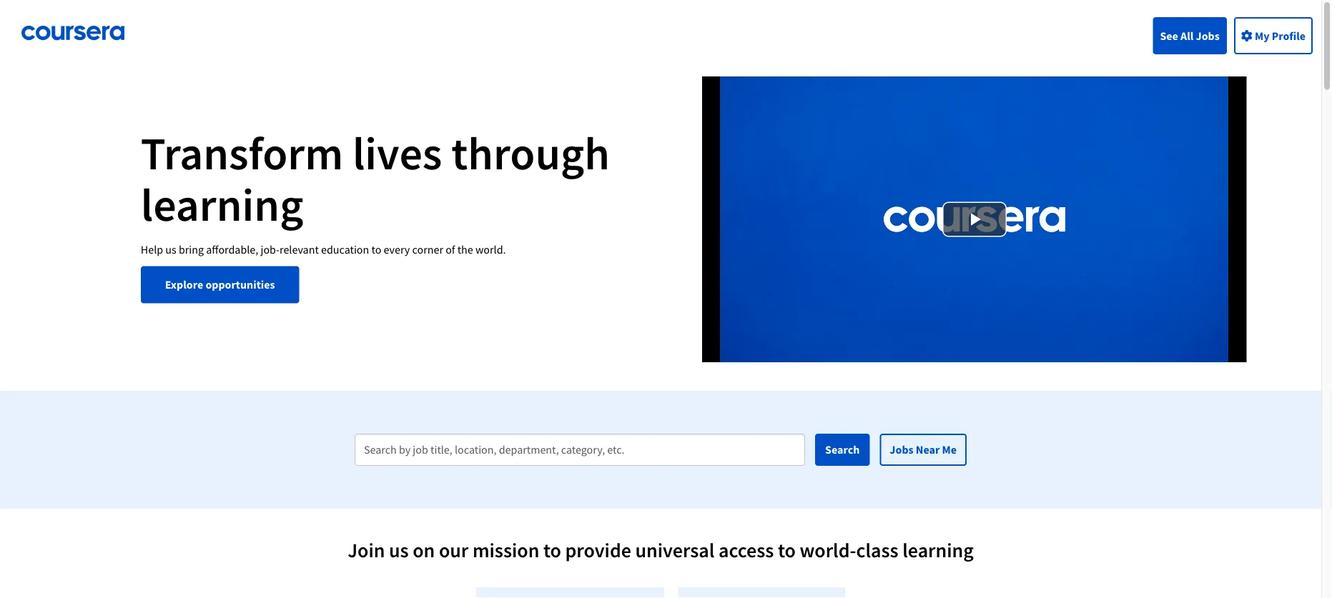 Task type: locate. For each thing, give the bounding box(es) containing it.
jobs inside button
[[890, 443, 913, 457]]

video player region
[[702, 77, 1247, 362]]

the
[[457, 243, 473, 257]]

jobs
[[1196, 29, 1220, 43], [890, 443, 913, 457]]

us
[[165, 243, 176, 257], [389, 538, 409, 563]]

affordable,
[[206, 243, 258, 257]]

lives
[[352, 124, 442, 182]]

to
[[371, 243, 381, 257], [543, 538, 561, 563], [778, 538, 796, 563]]

to left provide
[[543, 538, 561, 563]]

1 horizontal spatial us
[[389, 538, 409, 563]]

0 horizontal spatial us
[[165, 243, 176, 257]]

0 horizontal spatial jobs
[[890, 443, 913, 457]]

us right help
[[165, 243, 176, 257]]

0 vertical spatial us
[[165, 243, 176, 257]]

jobs near me
[[890, 443, 957, 457]]

solid image
[[1241, 30, 1253, 41]]

jobs right all
[[1196, 29, 1220, 43]]

1 horizontal spatial jobs
[[1196, 29, 1220, 43]]

class
[[856, 538, 898, 563]]

see all jobs link
[[1153, 17, 1227, 54]]

explore opportunities link
[[141, 266, 299, 304]]

1 vertical spatial learning
[[902, 538, 974, 563]]

explore opportunities
[[165, 278, 275, 292]]

job-
[[261, 243, 280, 257]]

help
[[141, 243, 163, 257]]

search
[[825, 443, 860, 457]]

world.
[[475, 243, 506, 257]]

profile
[[1272, 29, 1306, 43]]

transform lives through learning
[[141, 124, 610, 233]]

0 vertical spatial learning
[[141, 176, 303, 233]]

1 vertical spatial jobs
[[890, 443, 913, 457]]

learning right class
[[902, 538, 974, 563]]

to right access
[[778, 538, 796, 563]]

join us on our mission to provide universal access to world-class learning
[[348, 538, 974, 563]]

me
[[942, 443, 957, 457]]

my profile
[[1253, 29, 1306, 43]]

learning up affordable,
[[141, 176, 303, 233]]

0 horizontal spatial to
[[371, 243, 381, 257]]

of
[[446, 243, 455, 257]]

search button
[[815, 434, 870, 466]]

through
[[451, 124, 610, 182]]

1 horizontal spatial learning
[[902, 538, 974, 563]]

universal
[[635, 538, 715, 563]]

provide
[[565, 538, 631, 563]]

learning inside transform lives through learning
[[141, 176, 303, 233]]

us left on
[[389, 538, 409, 563]]

learning
[[141, 176, 303, 233], [902, 538, 974, 563]]

0 vertical spatial jobs
[[1196, 29, 1220, 43]]

explore
[[165, 278, 203, 292]]

to left every
[[371, 243, 381, 257]]

us for join
[[389, 538, 409, 563]]

see all jobs
[[1160, 29, 1220, 43]]

jobs left near
[[890, 443, 913, 457]]

0 horizontal spatial learning
[[141, 176, 303, 233]]

1 vertical spatial us
[[389, 538, 409, 563]]



Task type: describe. For each thing, give the bounding box(es) containing it.
education
[[321, 243, 369, 257]]

coursera anthem ipo video campaign element
[[702, 77, 1247, 362]]

access
[[719, 538, 774, 563]]

corner
[[412, 243, 443, 257]]

all
[[1180, 29, 1194, 43]]

mission
[[473, 538, 539, 563]]

join
[[348, 538, 385, 563]]

my profile link
[[1234, 17, 1313, 54]]

our
[[439, 538, 469, 563]]

see
[[1160, 29, 1178, 43]]

1 horizontal spatial to
[[543, 538, 561, 563]]

transform
[[141, 124, 343, 182]]

my
[[1255, 29, 1269, 43]]

every
[[384, 243, 410, 257]]

opportunities
[[205, 278, 275, 292]]

on
[[413, 538, 435, 563]]

jobs near me button
[[880, 434, 967, 466]]

bring
[[179, 243, 204, 257]]

relevant
[[280, 243, 319, 257]]

help us bring affordable, job-relevant education to every corner of the world.
[[141, 243, 506, 257]]

2 horizontal spatial to
[[778, 538, 796, 563]]

us for help
[[165, 243, 176, 257]]

Search by job title, location, department, category, etc. text field
[[355, 434, 805, 466]]

near
[[916, 443, 940, 457]]

world-
[[800, 538, 856, 563]]



